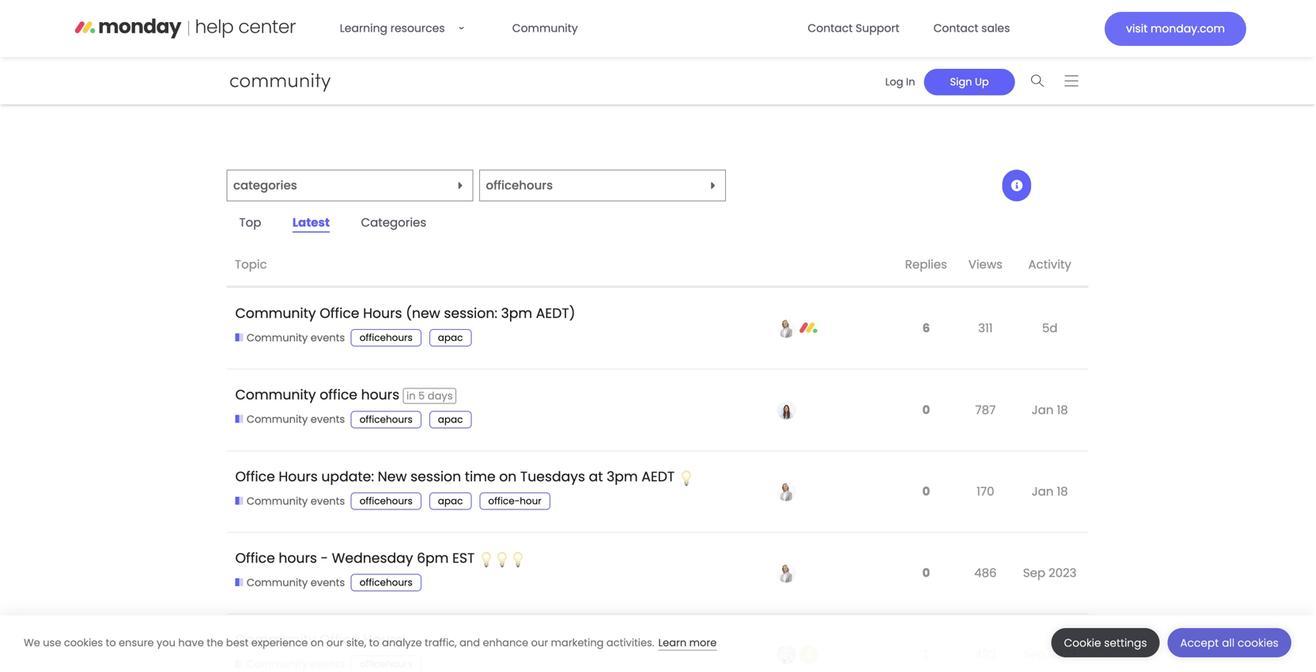 Task type: vqa. For each thing, say whether or not it's contained in the screenshot.
18 to the bottom
yes



Task type: describe. For each thing, give the bounding box(es) containing it.
views
[[969, 256, 1003, 273]]

events for office
[[311, 331, 345, 345]]

5
[[419, 389, 425, 403]]

(new
[[406, 304, 441, 323]]

2 community events link from the top
[[235, 412, 345, 427]]

sign up
[[951, 75, 990, 89]]

in
[[907, 75, 916, 89]]

311
[[979, 320, 993, 337]]

sign up button
[[924, 69, 1016, 95]]

apac link for session
[[429, 493, 472, 510]]

more
[[690, 636, 717, 650]]

marketing
[[551, 636, 604, 650]]

community events link for hours
[[235, 576, 345, 590]]

2023 for community office hours!
[[1049, 646, 1077, 663]]

categories
[[361, 214, 427, 231]]

1 vertical spatial 3pm
[[607, 467, 638, 486]]

system - most recent poster image
[[800, 319, 819, 338]]

wednesday
[[332, 549, 413, 568]]

top
[[239, 214, 261, 231]]

sales
[[982, 21, 1011, 36]]

office hours - wednesday 6pm est link
[[235, 537, 526, 580]]

events for hours
[[311, 576, 345, 590]]

0 vertical spatial hours
[[363, 304, 402, 323]]

office inside office hours - wednesday 6pm est link
[[235, 549, 275, 568]]

info image
[[1011, 180, 1023, 192]]

aedt
[[642, 467, 675, 486]]

jan 18 for 170
[[1032, 483, 1069, 500]]

est
[[453, 549, 475, 568]]

officehours link for wednesday
[[351, 574, 422, 592]]

contact for contact sales
[[934, 21, 979, 36]]

1 our from the left
[[327, 636, 344, 650]]

2 to from the left
[[369, 636, 380, 650]]

6pm
[[417, 549, 449, 568]]

activities.
[[607, 636, 655, 650]]

5 tags list from the top
[[351, 656, 429, 670]]

learning
[[340, 21, 388, 36]]

1
[[924, 646, 929, 663]]

0 button for office hours update: new session time on tuesdays at 3pm aedt
[[919, 474, 935, 509]]

1 0 button from the top
[[919, 392, 935, 428]]

contact sales
[[934, 21, 1011, 36]]

contact sales link
[[925, 13, 1020, 44]]

days
[[428, 389, 453, 403]]

492
[[975, 646, 997, 663]]

juliette  - original poster, most recent poster image
[[778, 401, 797, 420]]

analyze
[[382, 636, 422, 650]]

officehours for 6pm
[[360, 576, 413, 589]]

support
[[856, 21, 900, 36]]

office hours update: new session time on tuesdays at 3pm aedt
[[235, 467, 679, 486]]

monday.com
[[1151, 21, 1226, 36]]

navigation containing log in
[[872, 64, 1089, 98]]

latest link
[[280, 210, 343, 235]]

1 vertical spatial on
[[311, 636, 324, 650]]

top link
[[227, 210, 274, 235]]

cookie settings button
[[1052, 628, 1160, 658]]

new
[[378, 467, 407, 486]]

community inside community office hours (new session: 3pm aedt) link
[[235, 304, 316, 323]]

community office hours (new session: 3pm aedt)
[[235, 304, 576, 323]]

enhance
[[483, 636, 529, 650]]

5d
[[1043, 320, 1058, 337]]

jan for 787
[[1032, 401, 1054, 418]]

community events for office
[[247, 331, 345, 345]]

jan 18 link for 170
[[1028, 471, 1073, 512]]

community office hours!
[[235, 630, 406, 649]]

site,
[[346, 636, 366, 650]]

community office hours link
[[235, 374, 400, 416]]

replies
[[906, 256, 948, 273]]

0 button for office hours - wednesday 6pm est
[[919, 555, 935, 591]]

office hours - wednesday 6pm est
[[235, 549, 479, 568]]

hour
[[520, 495, 542, 508]]

monday community forum image
[[108, 70, 361, 92]]

1 0 from the top
[[923, 401, 931, 418]]

resources
[[391, 21, 445, 36]]

1 to from the left
[[106, 636, 116, 650]]

aedt)
[[536, 304, 576, 323]]

all
[[1223, 636, 1235, 650]]

session
[[411, 467, 461, 486]]

office-
[[489, 495, 520, 508]]

2 officehours link from the top
[[351, 411, 422, 428]]

have
[[178, 636, 204, 650]]

and
[[460, 636, 480, 650]]

activity button
[[1016, 244, 1089, 287]]

apac for session
[[438, 495, 463, 508]]

0 horizontal spatial hours
[[279, 549, 317, 568]]

sep for office hours - wednesday 6pm est
[[1024, 565, 1046, 582]]

office-hour link
[[480, 493, 551, 510]]

search image
[[1032, 75, 1045, 87]]

6 button
[[919, 311, 934, 346]]

486
[[975, 565, 997, 582]]

you
[[157, 636, 176, 650]]

categories
[[233, 177, 297, 194]]

we
[[24, 636, 40, 650]]

dialog containing cookie settings
[[0, 616, 1316, 670]]

cookie settings
[[1065, 636, 1148, 650]]

bianca taylor - original poster, most recent poster image
[[778, 564, 797, 583]]

replies button
[[897, 244, 956, 287]]

session:
[[444, 304, 498, 323]]

office
[[320, 386, 358, 404]]

sep 2023 for community office hours!
[[1024, 646, 1077, 663]]

office inside community office hours! link
[[320, 630, 360, 649]]

visit
[[1127, 21, 1148, 36]]

community events link for office
[[235, 331, 345, 345]]

2 events from the top
[[311, 412, 345, 427]]

monday.com logo image
[[75, 13, 296, 44]]

tags list for 6pm
[[351, 574, 429, 592]]

best
[[226, 636, 249, 650]]



Task type: locate. For each thing, give the bounding box(es) containing it.
visit monday.com link
[[1105, 12, 1247, 46]]

officehours link down new
[[351, 493, 422, 510]]

2023 up cookie
[[1049, 565, 1077, 582]]

hours
[[363, 304, 402, 323], [279, 467, 318, 486]]

0 vertical spatial apac
[[438, 331, 463, 344]]

learn
[[659, 636, 687, 650]]

1 horizontal spatial 3pm
[[607, 467, 638, 486]]

tags list down (new
[[351, 329, 480, 347]]

0 button
[[919, 392, 935, 428], [919, 474, 935, 509], [919, 555, 935, 591]]

apac link down office hours update: new session time on tuesdays at 3pm aedt
[[429, 493, 472, 510]]

officehours
[[486, 177, 553, 194], [360, 331, 413, 344], [360, 413, 413, 426], [360, 495, 413, 508], [360, 576, 413, 589]]

0 horizontal spatial cookies
[[64, 636, 103, 650]]

apac down session:
[[438, 331, 463, 344]]

2 jan from the top
[[1032, 483, 1054, 500]]

apac link down session:
[[429, 329, 472, 347]]

1 sep from the top
[[1024, 565, 1046, 582]]

2 vertical spatial apac link
[[429, 493, 472, 510]]

2 jan 18 from the top
[[1032, 483, 1069, 500]]

hours left update:
[[279, 467, 318, 486]]

3 0 button from the top
[[919, 555, 935, 591]]

3 tags list from the top
[[351, 493, 558, 510]]

0 for office hours - wednesday 6pm est
[[923, 565, 931, 582]]

3 community events from the top
[[247, 494, 345, 508]]

office
[[320, 304, 360, 323], [235, 467, 275, 486], [235, 549, 275, 568], [320, 630, 360, 649]]

1 jan from the top
[[1032, 401, 1054, 418]]

amy morgan - most recent poster image
[[800, 645, 819, 664]]

cookie
[[1065, 636, 1102, 650]]

5d link
[[1039, 308, 1062, 349]]

1 vertical spatial apac
[[438, 413, 463, 426]]

0 button left the 787
[[919, 392, 935, 428]]

0
[[923, 401, 931, 418], [923, 483, 931, 500], [923, 565, 931, 582]]

apac link
[[429, 329, 472, 347], [429, 411, 472, 428], [429, 493, 472, 510]]

bianca taylor - original poster image
[[778, 319, 797, 338]]

accept all cookies button
[[1168, 628, 1292, 658]]

events up community office hours link
[[311, 331, 345, 345]]

0 left "170"
[[923, 483, 931, 500]]

1 2023 from the top
[[1049, 565, 1077, 582]]

sep right 492
[[1024, 646, 1046, 663]]

community office hours (new session: 3pm aedt) link
[[235, 292, 576, 335]]

0 vertical spatial jan 18 link
[[1028, 390, 1073, 430]]

0 vertical spatial 2023
[[1049, 565, 1077, 582]]

tags list down 'analyze'
[[351, 656, 429, 670]]

-
[[321, 549, 328, 568]]

jan
[[1032, 401, 1054, 418], [1032, 483, 1054, 500]]

our
[[327, 636, 344, 650], [531, 636, 548, 650]]

community office hours! link
[[235, 618, 406, 661]]

up
[[976, 75, 990, 89]]

the
[[207, 636, 223, 650]]

0 button left "170"
[[919, 474, 935, 509]]

officehours link for (new
[[351, 329, 422, 347]]

community events link down -
[[235, 576, 345, 590]]

1 vertical spatial apac link
[[429, 411, 472, 428]]

1 jan 18 from the top
[[1032, 401, 1069, 418]]

1 vertical spatial sep 2023
[[1024, 646, 1077, 663]]

community events
[[247, 331, 345, 345], [247, 412, 345, 427], [247, 494, 345, 508], [247, 576, 345, 590]]

0 vertical spatial on
[[499, 467, 517, 486]]

1 18 from the top
[[1057, 401, 1069, 418]]

jan 18 for 787
[[1032, 401, 1069, 418]]

0 vertical spatial jan
[[1032, 401, 1054, 418]]

jan for 170
[[1032, 483, 1054, 500]]

apac for session:
[[438, 331, 463, 344]]

18 right "170"
[[1057, 483, 1069, 500]]

community link
[[503, 13, 588, 44]]

2 sep 2023 link from the top
[[1020, 634, 1081, 670]]

to left ensure
[[106, 636, 116, 650]]

2023 for office hours - wednesday 6pm est
[[1049, 565, 1077, 582]]

community events for hours
[[247, 576, 345, 590]]

contact for contact support
[[808, 21, 853, 36]]

4 community events from the top
[[247, 576, 345, 590]]

tags list down in
[[351, 411, 480, 428]]

0 vertical spatial apac link
[[429, 329, 472, 347]]

tags list for session
[[351, 493, 558, 510]]

0 vertical spatial jan 18
[[1032, 401, 1069, 418]]

0 button left 486
[[919, 555, 935, 591]]

sep 2023 right 486
[[1024, 565, 1077, 582]]

learning resources
[[340, 21, 445, 36]]

0 horizontal spatial to
[[106, 636, 116, 650]]

sep 2023 link right 486
[[1020, 553, 1081, 593]]

settings
[[1105, 636, 1148, 650]]

our left site,
[[327, 636, 344, 650]]

community office hours in 5 days
[[235, 386, 453, 404]]

community events link for hours
[[235, 494, 345, 508]]

2023 left settings
[[1049, 646, 1077, 663]]

0 vertical spatial 3pm
[[501, 304, 533, 323]]

sep 2023 link
[[1020, 553, 1081, 593], [1020, 634, 1081, 670]]

sep right 486
[[1024, 565, 1046, 582]]

navigation
[[872, 64, 1089, 98]]

2 sep 2023 from the top
[[1024, 646, 1077, 663]]

posters element
[[774, 244, 897, 287]]

community inside community link
[[513, 21, 578, 36]]

office-hour
[[489, 495, 542, 508]]

community events link
[[235, 331, 345, 345], [235, 412, 345, 427], [235, 494, 345, 508], [235, 576, 345, 590]]

jan 18 link right "170"
[[1028, 471, 1073, 512]]

update:
[[322, 467, 374, 486]]

on
[[499, 467, 517, 486], [311, 636, 324, 650]]

log in button
[[877, 69, 924, 95]]

community events link down office
[[235, 412, 345, 427]]

1 contact from the left
[[808, 21, 853, 36]]

sep 2023 right 492
[[1024, 646, 1077, 663]]

jan 18
[[1032, 401, 1069, 418], [1032, 483, 1069, 500]]

jan right "170"
[[1032, 483, 1054, 500]]

0 vertical spatial hours
[[361, 386, 400, 404]]

3 apac from the top
[[438, 495, 463, 508]]

log
[[886, 75, 904, 89]]

0 left the 787
[[923, 401, 931, 418]]

1 vertical spatial hours
[[279, 467, 318, 486]]

officehours link
[[351, 329, 422, 347], [351, 411, 422, 428], [351, 493, 422, 510], [351, 574, 422, 592]]

2023
[[1049, 565, 1077, 582], [1049, 646, 1077, 663]]

officehours for session
[[360, 495, 413, 508]]

ensure
[[119, 636, 154, 650]]

in
[[407, 389, 416, 403]]

4 community events link from the top
[[235, 576, 345, 590]]

accept all cookies
[[1181, 636, 1279, 650]]

1 vertical spatial jan 18 link
[[1028, 471, 1073, 512]]

2 apac from the top
[[438, 413, 463, 426]]

on right experience
[[311, 636, 324, 650]]

0 vertical spatial 18
[[1057, 401, 1069, 418]]

0 for office hours update: new session time on tuesdays at 3pm aedt
[[923, 483, 931, 500]]

apac
[[438, 331, 463, 344], [438, 413, 463, 426], [438, 495, 463, 508]]

views button
[[956, 244, 1016, 287]]

our right enhance
[[531, 636, 548, 650]]

contact left 'sales'
[[934, 21, 979, 36]]

3 0 from the top
[[923, 565, 931, 582]]

sep for community office hours!
[[1024, 646, 1046, 663]]

2 cookies from the left
[[1238, 636, 1279, 650]]

6
[[923, 320, 931, 337]]

sep 2023
[[1024, 565, 1077, 582], [1024, 646, 1077, 663]]

accept
[[1181, 636, 1220, 650]]

3 community events link from the top
[[235, 494, 345, 508]]

time
[[465, 467, 496, 486]]

community inside community office hours! link
[[235, 630, 316, 649]]

bianca taylor - original poster, most recent poster image
[[778, 482, 797, 501]]

jan right the 787
[[1032, 401, 1054, 418]]

0 horizontal spatial 3pm
[[501, 304, 533, 323]]

2 tags list from the top
[[351, 411, 480, 428]]

18 right the 787
[[1057, 401, 1069, 418]]

3pm right at
[[607, 467, 638, 486]]

events down -
[[311, 576, 345, 590]]

tags list for session:
[[351, 329, 480, 347]]

at
[[589, 467, 603, 486]]

cookies inside button
[[1238, 636, 1279, 650]]

dialog
[[0, 616, 1316, 670]]

visit monday.com
[[1127, 21, 1226, 36]]

1 jan 18 link from the top
[[1028, 390, 1073, 430]]

0 vertical spatial sep 2023
[[1024, 565, 1077, 582]]

1 sep 2023 from the top
[[1024, 565, 1077, 582]]

2 0 from the top
[[923, 483, 931, 500]]

jan 18 link
[[1028, 390, 1073, 430], [1028, 471, 1073, 512]]

office inside community office hours (new session: 3pm aedt) link
[[320, 304, 360, 323]]

community events up community office hours link
[[247, 331, 345, 345]]

jan 18 link right the 787
[[1028, 390, 1073, 430]]

1 horizontal spatial our
[[531, 636, 548, 650]]

3 apac link from the top
[[429, 493, 472, 510]]

1 vertical spatial sep 2023 link
[[1020, 634, 1081, 670]]

1 horizontal spatial hours
[[361, 386, 400, 404]]

1 vertical spatial jan
[[1032, 483, 1054, 500]]

topic
[[235, 256, 267, 273]]

apac link for session:
[[429, 329, 472, 347]]

cookies for all
[[1238, 636, 1279, 650]]

1 community events from the top
[[247, 331, 345, 345]]

0 left 486
[[923, 565, 931, 582]]

jan 18 right "170"
[[1032, 483, 1069, 500]]

1 vertical spatial sep
[[1024, 646, 1046, 663]]

tags list down office hours update: new session time on tuesdays at 3pm aedt
[[351, 493, 558, 510]]

community events link up community office hours link
[[235, 331, 345, 345]]

1 horizontal spatial to
[[369, 636, 380, 650]]

sep 2023 link right 492
[[1020, 634, 1081, 670]]

events down office
[[311, 412, 345, 427]]

0 vertical spatial sep
[[1024, 565, 1046, 582]]

contact left the "support"
[[808, 21, 853, 36]]

2 contact from the left
[[934, 21, 979, 36]]

hours!
[[363, 630, 406, 649]]

0 horizontal spatial contact
[[808, 21, 853, 36]]

charlotte kirkham - original poster image
[[778, 645, 797, 664]]

2 2023 from the top
[[1049, 646, 1077, 663]]

0 vertical spatial 0
[[923, 401, 931, 418]]

contact support link
[[799, 13, 909, 44]]

to
[[106, 636, 116, 650], [369, 636, 380, 650]]

menu image
[[1065, 75, 1079, 87]]

hours left in
[[361, 386, 400, 404]]

1 tags list from the top
[[351, 329, 480, 347]]

learn more link
[[659, 636, 717, 651]]

2 0 button from the top
[[919, 474, 935, 509]]

1 vertical spatial 2023
[[1049, 646, 1077, 663]]

2 18 from the top
[[1057, 483, 1069, 500]]

tags list down wednesday
[[351, 574, 429, 592]]

2 sep from the top
[[1024, 646, 1046, 663]]

2 jan 18 link from the top
[[1028, 471, 1073, 512]]

sep 2023 link for community office hours!
[[1020, 634, 1081, 670]]

log in
[[886, 75, 916, 89]]

1 cookies from the left
[[64, 636, 103, 650]]

0 vertical spatial sep 2023 link
[[1020, 553, 1081, 593]]

0 horizontal spatial our
[[327, 636, 344, 650]]

0 horizontal spatial on
[[311, 636, 324, 650]]

officehours link down in
[[351, 411, 422, 428]]

cookies right use
[[64, 636, 103, 650]]

on inside office hours update: new session time on tuesdays at 3pm aedt link
[[499, 467, 517, 486]]

events down update:
[[311, 494, 345, 508]]

jan 18 right the 787
[[1032, 401, 1069, 418]]

1 events from the top
[[311, 331, 345, 345]]

1 vertical spatial 18
[[1057, 483, 1069, 500]]

0 horizontal spatial hours
[[279, 467, 318, 486]]

officehours link down 'community office hours (new session: 3pm aedt)'
[[351, 329, 422, 347]]

2 our from the left
[[531, 636, 548, 650]]

3pm
[[501, 304, 533, 323], [607, 467, 638, 486]]

apac down office hours update: new session time on tuesdays at 3pm aedt
[[438, 495, 463, 508]]

3pm left the aedt)
[[501, 304, 533, 323]]

1 horizontal spatial cookies
[[1238, 636, 1279, 650]]

hours left (new
[[363, 304, 402, 323]]

1 apac link from the top
[[429, 329, 472, 347]]

1 vertical spatial 0
[[923, 483, 931, 500]]

community events down update:
[[247, 494, 345, 508]]

1 sep 2023 link from the top
[[1020, 553, 1081, 593]]

1 vertical spatial jan 18
[[1032, 483, 1069, 500]]

cookies
[[64, 636, 103, 650], [1238, 636, 1279, 650]]

events
[[311, 331, 345, 345], [311, 412, 345, 427], [311, 494, 345, 508], [311, 576, 345, 590]]

hours left -
[[279, 549, 317, 568]]

we use cookies to ensure you have the best experience on our site, to analyze traffic, and enhance our marketing activities. learn more
[[24, 636, 717, 650]]

1 horizontal spatial contact
[[934, 21, 979, 36]]

4 tags list from the top
[[351, 574, 429, 592]]

community events link down update:
[[235, 494, 345, 508]]

cookies for use
[[64, 636, 103, 650]]

2 apac link from the top
[[429, 411, 472, 428]]

1 horizontal spatial hours
[[363, 304, 402, 323]]

office hours update: new session time on tuesdays at 3pm aedt link
[[235, 455, 695, 498]]

community events for hours
[[247, 494, 345, 508]]

jan 18 link for 787
[[1028, 390, 1073, 430]]

community events down -
[[247, 576, 345, 590]]

tuesdays
[[521, 467, 586, 486]]

traffic,
[[425, 636, 457, 650]]

tags list
[[351, 329, 480, 347], [351, 411, 480, 428], [351, 493, 558, 510], [351, 574, 429, 592], [351, 656, 429, 670]]

apac down days
[[438, 413, 463, 426]]

cookies right all
[[1238, 636, 1279, 650]]

community
[[513, 21, 578, 36], [235, 304, 316, 323], [247, 331, 308, 345], [235, 386, 316, 404], [247, 412, 308, 427], [247, 494, 308, 508], [247, 576, 308, 590], [235, 630, 316, 649]]

officehours link for new
[[351, 493, 422, 510]]

officehours link down wednesday
[[351, 574, 422, 592]]

community events down office
[[247, 412, 345, 427]]

2 vertical spatial apac
[[438, 495, 463, 508]]

3 officehours link from the top
[[351, 493, 422, 510]]

2 vertical spatial 0 button
[[919, 555, 935, 591]]

latest
[[293, 214, 330, 231]]

2 vertical spatial 0
[[923, 565, 931, 582]]

events for hours
[[311, 494, 345, 508]]

sign
[[951, 75, 973, 89]]

on up the office-
[[499, 467, 517, 486]]

18 for 787
[[1057, 401, 1069, 418]]

1 horizontal spatial on
[[499, 467, 517, 486]]

apac link down days
[[429, 411, 472, 428]]

sep 2023 for office hours - wednesday 6pm est
[[1024, 565, 1077, 582]]

1 vertical spatial hours
[[279, 549, 317, 568]]

sep 2023 link for office hours - wednesday 6pm est
[[1020, 553, 1081, 593]]

3 events from the top
[[311, 494, 345, 508]]

2 community events from the top
[[247, 412, 345, 427]]

4 events from the top
[[311, 576, 345, 590]]

170
[[977, 483, 995, 500]]

0 vertical spatial 0 button
[[919, 392, 935, 428]]

1 community events link from the top
[[235, 331, 345, 345]]

1 officehours link from the top
[[351, 329, 422, 347]]

categories link
[[349, 210, 439, 235]]

4 officehours link from the top
[[351, 574, 422, 592]]

1 apac from the top
[[438, 331, 463, 344]]

1 vertical spatial 0 button
[[919, 474, 935, 509]]

18 for 170
[[1057, 483, 1069, 500]]

experience
[[251, 636, 308, 650]]

787
[[976, 401, 996, 418]]

use
[[43, 636, 61, 650]]

office inside office hours update: new session time on tuesdays at 3pm aedt link
[[235, 467, 275, 486]]

officehours for session:
[[360, 331, 413, 344]]

1 button
[[921, 637, 933, 670]]

to right site,
[[369, 636, 380, 650]]

contact support
[[808, 21, 900, 36]]



